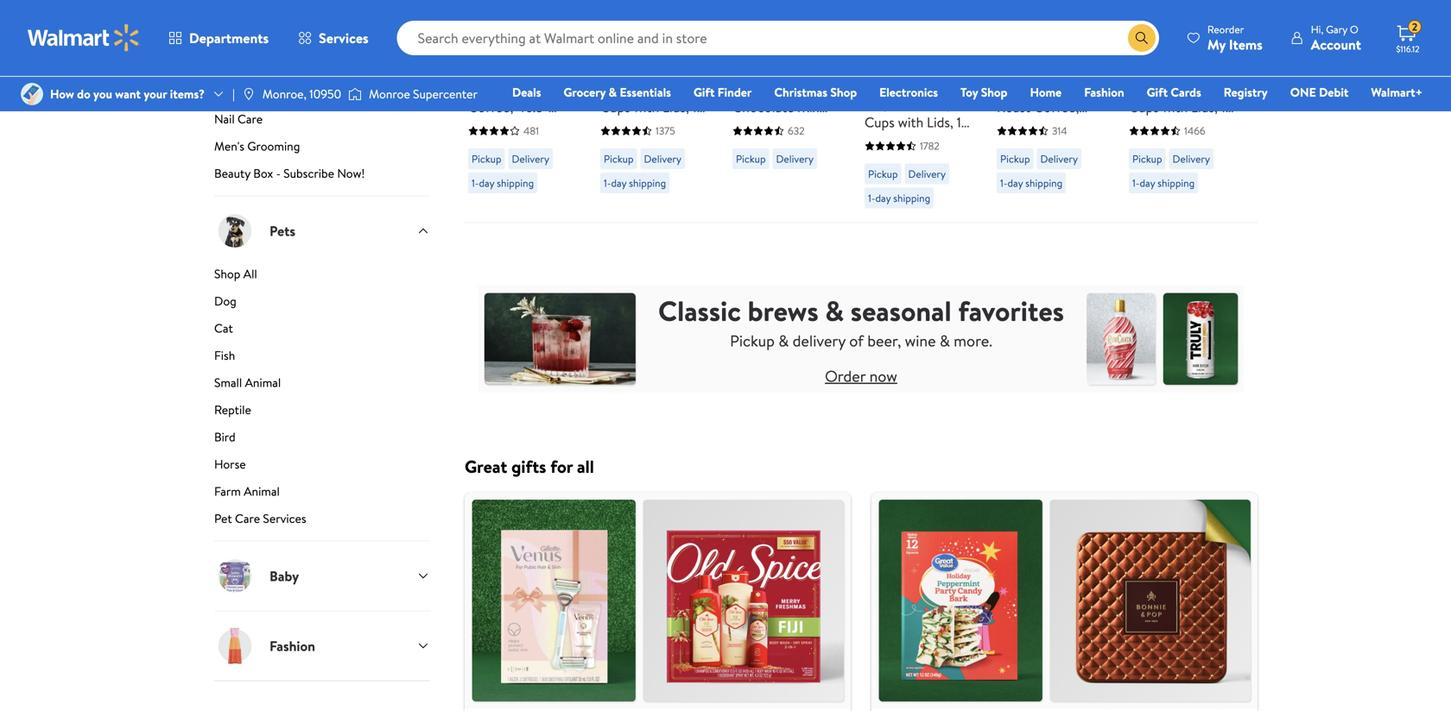 Task type: locate. For each thing, give the bounding box(es) containing it.
0 horizontal spatial cups
[[600, 98, 630, 117]]

grooming
[[247, 138, 300, 155]]

to inside $8.12 20.3 ¢/count dixie to go disposable paper cups with lids, 12 oz, multicolor, 40 count
[[898, 75, 912, 94]]

multicolor, left "40"
[[885, 132, 949, 151]]

go for $8.12
[[915, 75, 933, 94]]

1 horizontal spatial services
[[319, 29, 368, 48]]

lids, inside $4.78 23.9 ¢/ea dixie to go disposable paper cups with lids, 12 oz, multicolor, 20 count
[[663, 98, 689, 117]]

2 horizontal spatial disposable
[[1129, 79, 1193, 98]]

oz, for $4.78
[[600, 117, 617, 136]]

pickup left "oz"
[[736, 152, 766, 166]]

count inside $8.12 20.3 ¢/count dixie to go disposable paper cups with lids, 12 oz, multicolor, 40 count
[[865, 151, 902, 170]]

cups
[[600, 98, 630, 117], [1129, 98, 1159, 117], [865, 113, 895, 132]]

1-day shipping down ounce on the top of the page
[[472, 176, 534, 191]]

day for $4.78
[[611, 176, 626, 191]]

1 horizontal spatial 12
[[957, 113, 969, 132]]

0 horizontal spatial roast
[[468, 79, 502, 98]]

1 horizontal spatial lids,
[[927, 113, 953, 132]]

disposable down $11.32
[[1129, 79, 1193, 98]]

0 horizontal spatial multicolor,
[[620, 117, 685, 136]]

 image for how do you want your items?
[[21, 83, 43, 105]]

with down finder
[[732, 117, 758, 136]]

o
[[1350, 22, 1358, 37]]

1 horizontal spatial gift
[[1147, 84, 1168, 101]]

-
[[732, 155, 738, 174], [276, 165, 281, 182]]

paper up "60"
[[1197, 79, 1231, 98]]

oz, inside $4.78 23.9 ¢/ea dixie to go disposable paper cups with lids, 12 oz, multicolor, 20 count
[[600, 117, 617, 136]]

dixie inside $8.12 20.3 ¢/count dixie to go disposable paper cups with lids, 12 oz, multicolor, 40 count
[[865, 75, 895, 94]]

services down farm animal link
[[263, 510, 306, 527]]

pickup down gift cards
[[1132, 152, 1162, 166]]

your
[[144, 85, 167, 102]]

hi, gary o account
[[1311, 22, 1361, 54]]

shop
[[830, 84, 857, 101], [981, 84, 1008, 101], [214, 266, 240, 282]]

disposable down ¢/count at the right of the page
[[865, 94, 929, 113]]

1 vertical spatial classic
[[658, 292, 741, 330]]

1-day shipping down 1375
[[604, 176, 666, 191]]

1 vertical spatial animal
[[244, 483, 280, 500]]

count left 1466
[[1129, 136, 1166, 155]]

$13.24
[[468, 34, 511, 55]]

0 horizontal spatial ground
[[505, 79, 550, 98]]

fashion inside fashion link
[[1084, 84, 1124, 101]]

& right grocery
[[609, 84, 617, 101]]

2 horizontal spatial count
[[1129, 136, 1166, 155]]

1-day shipping down 1466
[[1132, 176, 1195, 191]]

multicolor, down essentials
[[620, 117, 685, 136]]

to for $4.78
[[634, 60, 647, 79]]

pets button
[[214, 196, 430, 266]]

count
[[600, 136, 638, 155], [1129, 136, 1166, 155], [865, 151, 902, 170]]

gift finder
[[694, 84, 752, 101]]

- left 1.38
[[732, 155, 738, 174]]

0 vertical spatial classic
[[516, 60, 557, 79]]

classic left brews
[[658, 292, 741, 330]]

1 horizontal spatial classic
[[658, 292, 741, 330]]

product group
[[468, 0, 576, 216], [600, 0, 708, 216], [732, 0, 840, 216], [865, 0, 973, 216], [997, 0, 1105, 216], [1129, 0, 1237, 216]]

$5.26/lb
[[518, 36, 560, 53]]

& inside beauty tools & tech link
[[282, 83, 291, 100]]

of
[[849, 330, 864, 352]]

314
[[1052, 124, 1067, 138]]

swiss
[[732, 60, 764, 79]]

with down electronics
[[898, 113, 923, 132]]

brews
[[748, 292, 819, 330]]

0 horizontal spatial gift
[[694, 84, 715, 101]]

with up 1375
[[634, 98, 659, 117]]

classic down $5.26/lb
[[516, 60, 557, 79]]

gift left cards
[[1147, 84, 1168, 101]]

pickup for $8.12
[[868, 167, 898, 182]]

dixie inside $4.78 23.9 ¢/ea dixie to go disposable paper cups with lids, 12 oz, multicolor, 20 count
[[600, 60, 631, 79]]

1 horizontal spatial fashion
[[1084, 84, 1124, 101]]

1 horizontal spatial -
[[732, 155, 738, 174]]

delivery down 1466
[[1173, 152, 1210, 166]]

0 horizontal spatial oz,
[[600, 117, 617, 136]]

1 beauty from the top
[[214, 83, 250, 100]]

pickup for $12.48
[[1000, 152, 1030, 166]]

dixie down $11.32
[[1129, 60, 1159, 79]]

pickup & delivery of beer, wine & more. from classic brews to seasonal favorites. order now. image
[[479, 265, 1244, 413]]

christmas shop link
[[766, 83, 865, 101]]

go inside $4.78 23.9 ¢/ea dixie to go disposable paper cups with lids, 12 oz, multicolor, 20 count
[[651, 60, 668, 79]]

oz
[[767, 155, 784, 174]]

0 horizontal spatial  image
[[21, 83, 43, 105]]

 image right 10950
[[348, 86, 362, 103]]

1 horizontal spatial dixie
[[865, 75, 895, 94]]

multicolor, inside $4.78 23.9 ¢/ea dixie to go disposable paper cups with lids, 12 oz, multicolor, 20 count
[[620, 117, 685, 136]]

walmart+ link
[[1363, 83, 1430, 101]]

1 vertical spatial fashion
[[269, 637, 315, 656]]

small animal link
[[214, 374, 430, 398]]

pickup down ounce on the top of the page
[[472, 152, 501, 166]]

12 inside $8.12 20.3 ¢/count dixie to go disposable paper cups with lids, 12 oz, multicolor, 40 count
[[957, 113, 969, 132]]

delivery for $13.24
[[512, 152, 549, 166]]

shop right toy
[[981, 84, 1008, 101]]

delivery for $12.48
[[1040, 152, 1078, 166]]

1
[[1086, 117, 1090, 136]]

classic
[[516, 60, 557, 79], [658, 292, 741, 330]]

cups inside $11.32 dixie to go disposable paper cups with lids, 12 oz, multicolor, 60 count
[[1129, 98, 1159, 117]]

1 gift from the left
[[694, 84, 715, 101]]

dixie
[[600, 60, 631, 79], [1129, 60, 1159, 79], [865, 75, 895, 94]]

12 inside $4.78 23.9 ¢/ea dixie to go disposable paper cups with lids, 12 oz, multicolor, 20 count
[[692, 98, 704, 117]]

2 horizontal spatial paper
[[1197, 79, 1231, 98]]

beauty inside beauty tools & tech link
[[214, 83, 250, 100]]

grocery & essentials
[[564, 84, 671, 101]]

care right nail
[[238, 111, 263, 127]]

to up gift cards
[[1162, 60, 1176, 79]]

4 product group from the left
[[865, 0, 973, 216]]

2 horizontal spatial go
[[1179, 60, 1197, 79]]

mix
[[798, 98, 819, 117]]

oz, right 30
[[865, 132, 881, 151]]

0 vertical spatial beauty
[[214, 83, 250, 100]]

481
[[523, 124, 539, 138]]

2 horizontal spatial shop
[[981, 84, 1008, 101]]

disposable inside $11.32 dixie to go disposable paper cups with lids, 12 oz, multicolor, 60 count
[[1129, 79, 1193, 98]]

1 options from the left
[[513, 10, 546, 25]]

you
[[93, 85, 112, 102]]

care right pet
[[235, 510, 260, 527]]

beauty for beauty box - subscribe now!
[[214, 165, 250, 182]]

lids, inside $8.12 20.3 ¢/count dixie to go disposable paper cups with lids, 12 oz, multicolor, 40 count
[[927, 113, 953, 132]]

2 options from the left
[[777, 10, 810, 25]]

2 horizontal spatial cups
[[1129, 98, 1159, 117]]

services up 10950
[[319, 29, 368, 48]]

delivery for $4.78
[[644, 152, 681, 166]]

0 horizontal spatial count
[[600, 136, 638, 155]]

2 beauty from the top
[[214, 165, 250, 182]]

go inside $11.32 dixie to go disposable paper cups with lids, 12 oz, multicolor, 60 count
[[1179, 60, 1197, 79]]

1 vertical spatial care
[[235, 510, 260, 527]]

list item
[[454, 493, 861, 712], [861, 493, 1268, 712]]

cups for $4.78
[[600, 98, 630, 117]]

animal right small
[[245, 374, 281, 391]]

2 product group from the left
[[600, 0, 708, 216]]

dixie inside $11.32 dixie to go disposable paper cups with lids, 12 oz, multicolor, 60 count
[[1129, 60, 1159, 79]]

gift for gift finder
[[694, 84, 715, 101]]

go down ¢/count at the right of the page
[[915, 75, 933, 94]]

with inside $11.32 dixie to go disposable paper cups with lids, 12 oz, multicolor, 60 count
[[1162, 98, 1188, 117]]

classic inside $13.24 $5.26/lb folgers classic roast ground coffee, 40.3- ounce
[[516, 60, 557, 79]]

0 horizontal spatial classic
[[516, 60, 557, 79]]

coffee,
[[997, 79, 1042, 98], [468, 98, 513, 117], [1034, 98, 1079, 117]]

to up essentials
[[634, 60, 647, 79]]

12 right cards
[[1221, 98, 1233, 117]]

paper inside $8.12 20.3 ¢/count dixie to go disposable paper cups with lids, 12 oz, multicolor, 40 count
[[932, 94, 967, 113]]

1782
[[920, 139, 940, 153]]

product group containing $4.78
[[600, 0, 708, 216]]

0 vertical spatial fashion
[[1084, 84, 1124, 101]]

 image for monroe supercenter
[[348, 86, 362, 103]]

count inside $11.32 dixie to go disposable paper cups with lids, 12 oz, multicolor, 60 count
[[1129, 136, 1166, 155]]

1 vertical spatial beauty
[[214, 165, 250, 182]]

farm animal
[[214, 483, 280, 500]]

23.9
[[645, 36, 666, 53]]

2 horizontal spatial 12
[[1221, 98, 1233, 117]]

pickup right packets
[[868, 167, 898, 182]]

men's
[[214, 138, 244, 155]]

& left tech
[[282, 83, 291, 100]]

disposable down $4.78
[[600, 79, 665, 98]]

1 horizontal spatial  image
[[242, 87, 256, 101]]

1 horizontal spatial shop
[[830, 84, 857, 101]]

options right '+4'
[[513, 10, 546, 25]]

oz, inside $8.12 20.3 ¢/count dixie to go disposable paper cups with lids, 12 oz, multicolor, 40 count
[[865, 132, 881, 151]]

$4.78 23.9 ¢/ea dixie to go disposable paper cups with lids, 12 oz, multicolor, 20 count
[[600, 34, 704, 155]]

2 horizontal spatial multicolor,
[[1149, 117, 1213, 136]]

tools
[[253, 83, 280, 100]]

count left 1375
[[600, 136, 638, 155]]

1 horizontal spatial options
[[777, 10, 810, 25]]

& left delivery
[[778, 330, 789, 352]]

 image right "|"
[[242, 87, 256, 101]]

favorites
[[958, 292, 1064, 330]]

great
[[465, 455, 507, 479]]

& left of
[[825, 292, 844, 330]]

dixie down '20.3'
[[865, 75, 895, 94]]

shipping down 481
[[497, 176, 534, 191]]

go up cards
[[1179, 60, 1197, 79]]

fashion down baby at the bottom
[[269, 637, 315, 656]]

animal up pet care services
[[244, 483, 280, 500]]

12 down toy
[[957, 113, 969, 132]]

12
[[692, 98, 704, 117], [1221, 98, 1233, 117], [957, 113, 969, 132]]

beauty box - subscribe now!
[[214, 165, 365, 182]]

0 horizontal spatial go
[[651, 60, 668, 79]]

 image
[[21, 83, 43, 105], [348, 86, 362, 103], [242, 87, 256, 101]]

shipping down 1375
[[629, 176, 666, 191]]

lids, inside $11.32 dixie to go disposable paper cups with lids, 12 oz, multicolor, 60 count
[[1191, 98, 1218, 117]]

0 horizontal spatial dixie
[[600, 60, 631, 79]]

gift left finder
[[694, 84, 715, 101]]

$116.12
[[1396, 43, 1420, 55]]

beauty up the nail care
[[214, 83, 250, 100]]

pickup down holiday
[[1000, 152, 1030, 166]]

options right +2
[[777, 10, 810, 25]]

oz, down grocery & essentials link
[[600, 117, 617, 136]]

delivery down 1375
[[644, 152, 681, 166]]

12 left finder
[[692, 98, 704, 117]]

small
[[214, 374, 242, 391]]

 image left how
[[21, 83, 43, 105]]

go inside $8.12 20.3 ¢/count dixie to go disposable paper cups with lids, 12 oz, multicolor, 40 count
[[915, 75, 933, 94]]

2 horizontal spatial lids,
[[1191, 98, 1218, 117]]

ground inside $13.24 $5.26/lb folgers classic roast ground coffee, 40.3- ounce
[[505, 79, 550, 98]]

beauty
[[214, 83, 250, 100], [214, 165, 250, 182]]

& inside grocery & essentials link
[[609, 84, 617, 101]]

1 vertical spatial services
[[263, 510, 306, 527]]

pickup down grocery & essentials at the top of page
[[604, 152, 634, 166]]

grocery
[[564, 84, 606, 101]]

with up 1466
[[1162, 98, 1188, 117]]

|
[[232, 85, 235, 102]]

1 horizontal spatial to
[[898, 75, 912, 94]]

- right box
[[276, 165, 281, 182]]

1- for $4.78
[[604, 176, 611, 191]]

shop all link
[[214, 266, 430, 289]]

lids, up 1375
[[663, 98, 689, 117]]

2 horizontal spatial  image
[[348, 86, 362, 103]]

classics
[[732, 79, 779, 98]]

paper inside $4.78 23.9 ¢/ea dixie to go disposable paper cups with lids, 12 oz, multicolor, 20 count
[[668, 79, 702, 98]]

1 horizontal spatial count
[[865, 151, 902, 170]]

$4.78
[[600, 34, 638, 55]]

multicolor, inside $11.32 dixie to go disposable paper cups with lids, 12 oz, multicolor, 60 count
[[1149, 117, 1213, 136]]

paper up "20"
[[668, 79, 702, 98]]

0 horizontal spatial 12
[[692, 98, 704, 117]]

dixie for $8.12
[[865, 75, 895, 94]]

options for $7.00
[[777, 10, 810, 25]]

1 horizontal spatial roast
[[997, 98, 1030, 117]]

with inside $8.12 20.3 ¢/count dixie to go disposable paper cups with lids, 12 oz, multicolor, 40 count
[[898, 113, 923, 132]]

count inside $4.78 23.9 ¢/ea dixie to go disposable paper cups with lids, 12 oz, multicolor, 20 count
[[600, 136, 638, 155]]

2 list item from the left
[[861, 493, 1268, 712]]

2 horizontal spatial oz,
[[1129, 117, 1146, 136]]

pickup for $11.32
[[1132, 152, 1162, 166]]

1 horizontal spatial ground
[[1058, 60, 1103, 79]]

cups inside $4.78 23.9 ¢/ea dixie to go disposable paper cups with lids, 12 oz, multicolor, 20 count
[[600, 98, 630, 117]]

multicolor, down cards
[[1149, 117, 1213, 136]]

essentials
[[620, 84, 671, 101]]

count for $4.78
[[600, 136, 638, 155]]

dixie up grocery & essentials at the top of page
[[600, 60, 631, 79]]

delivery down 481
[[512, 152, 549, 166]]

count left 1782 in the right of the page
[[865, 151, 902, 170]]

fish link
[[214, 347, 430, 371]]

care for pet
[[235, 510, 260, 527]]

0 horizontal spatial paper
[[668, 79, 702, 98]]

classic inside 'classic brews & seasonal favorites pickup & delivery of beer, wine & more.'
[[658, 292, 741, 330]]

pets
[[269, 221, 295, 240]]

0 horizontal spatial disposable
[[600, 79, 665, 98]]

1 horizontal spatial oz,
[[865, 132, 881, 151]]

electronics link
[[872, 83, 946, 101]]

1-day shipping down 1782 in the right of the page
[[868, 191, 930, 206]]

toy
[[960, 84, 978, 101]]

pet
[[214, 510, 232, 527]]

shop left all
[[214, 266, 240, 282]]

delivery down 1782 in the right of the page
[[908, 167, 946, 182]]

beauty inside beauty box - subscribe now! link
[[214, 165, 250, 182]]

1 horizontal spatial paper
[[932, 94, 967, 113]]

1 horizontal spatial go
[[915, 75, 933, 94]]

beauty down men's
[[214, 165, 250, 182]]

0 vertical spatial services
[[319, 29, 368, 48]]

disposable inside $8.12 20.3 ¢/count dixie to go disposable paper cups with lids, 12 oz, multicolor, 40 count
[[865, 94, 929, 113]]

oz, down fashion link on the top of the page
[[1129, 117, 1146, 136]]

now!
[[337, 165, 365, 182]]

- inside $7.00 swiss miss classics hot chocolate mix with marshmallows, 30 - 1.38 oz packets
[[732, 155, 738, 174]]

1 horizontal spatial cups
[[865, 113, 895, 132]]

+2 options
[[763, 10, 810, 25]]

all
[[577, 455, 594, 479]]

product group containing $12.48
[[997, 0, 1105, 216]]

shop for christmas shop
[[830, 84, 857, 101]]

fashion up "1"
[[1084, 84, 1124, 101]]

$8.12
[[865, 34, 898, 55]]

coffee, for $13.24
[[468, 98, 513, 117]]

shipping down 1782 in the right of the page
[[893, 191, 930, 206]]

with
[[634, 98, 659, 117], [1162, 98, 1188, 117], [898, 113, 923, 132], [732, 117, 758, 136]]

5 product group from the left
[[997, 0, 1105, 216]]

day
[[479, 176, 494, 191], [611, 176, 626, 191], [1008, 176, 1023, 191], [1140, 176, 1155, 191], [875, 191, 891, 206]]

0 horizontal spatial to
[[634, 60, 647, 79]]

10950
[[309, 85, 341, 102]]

count for $8.12
[[865, 151, 902, 170]]

items?
[[170, 85, 205, 102]]

departments button
[[154, 17, 283, 59]]

0 horizontal spatial options
[[513, 10, 546, 25]]

paper inside $11.32 dixie to go disposable paper cups with lids, 12 oz, multicolor, 60 count
[[1197, 79, 1231, 98]]

disposable inside $4.78 23.9 ¢/ea dixie to go disposable paper cups with lids, 12 oz, multicolor, 20 count
[[600, 79, 665, 98]]

supercenter
[[413, 85, 478, 102]]

disposable for $8.12
[[865, 94, 929, 113]]

0 horizontal spatial -
[[276, 165, 281, 182]]

lids, for $8.12
[[927, 113, 953, 132]]

shop right mix
[[830, 84, 857, 101]]

1-day shipping down (17
[[1000, 176, 1063, 191]]

delivery down the 314
[[1040, 152, 1078, 166]]

1 product group from the left
[[468, 0, 576, 216]]

¢/ea
[[669, 36, 692, 53]]

12 for $4.78
[[692, 98, 704, 117]]

oz, inside $11.32 dixie to go disposable paper cups with lids, 12 oz, multicolor, 60 count
[[1129, 117, 1146, 136]]

2 gift from the left
[[1147, 84, 1168, 101]]

how do you want your items?
[[50, 85, 205, 102]]

ounce
[[468, 117, 508, 136]]

paper up "40"
[[932, 94, 967, 113]]

lids, up 1782 in the right of the page
[[927, 113, 953, 132]]

0 horizontal spatial lids,
[[663, 98, 689, 117]]

go down the 23.9
[[651, 60, 668, 79]]

2 horizontal spatial to
[[1162, 60, 1176, 79]]

delivery down 632
[[776, 152, 814, 166]]

$12.48 starbucks ground coffee, medium roast coffee, holiday blend, 1 bag (17 oz)
[[997, 34, 1103, 155]]

1 horizontal spatial disposable
[[865, 94, 929, 113]]

cups inside $8.12 20.3 ¢/count dixie to go disposable paper cups with lids, 12 oz, multicolor, 40 count
[[865, 113, 895, 132]]

1 horizontal spatial multicolor,
[[885, 132, 949, 151]]

lids, for $4.78
[[663, 98, 689, 117]]

list
[[454, 493, 1268, 712]]

pickup left delivery
[[730, 330, 775, 352]]

0 horizontal spatial fashion
[[269, 637, 315, 656]]

to down ¢/count at the right of the page
[[898, 75, 912, 94]]

home
[[1030, 84, 1062, 101]]

gift finder link
[[686, 83, 759, 101]]

to inside $4.78 23.9 ¢/ea dixie to go disposable paper cups with lids, 12 oz, multicolor, 20 count
[[634, 60, 647, 79]]

0 vertical spatial animal
[[245, 374, 281, 391]]

coffee, inside $13.24 $5.26/lb folgers classic roast ground coffee, 40.3- ounce
[[468, 98, 513, 117]]

6 product group from the left
[[1129, 0, 1237, 216]]

0 vertical spatial care
[[238, 111, 263, 127]]

beauty for beauty tools & tech
[[214, 83, 250, 100]]

lids, up 1466
[[1191, 98, 1218, 117]]

finder
[[718, 84, 752, 101]]

3 product group from the left
[[732, 0, 840, 216]]

shop for toy shop
[[981, 84, 1008, 101]]

shipping
[[497, 176, 534, 191], [629, 176, 666, 191], [1025, 176, 1063, 191], [1158, 176, 1195, 191], [893, 191, 930, 206]]

more.
[[954, 330, 992, 352]]

multicolor, inside $8.12 20.3 ¢/count dixie to go disposable paper cups with lids, 12 oz, multicolor, 40 count
[[885, 132, 949, 151]]

deals link
[[504, 83, 549, 101]]

2 horizontal spatial dixie
[[1129, 60, 1159, 79]]

cat link
[[214, 320, 430, 344]]

bird link
[[214, 429, 430, 453]]



Task type: describe. For each thing, give the bounding box(es) containing it.
hot
[[782, 79, 805, 98]]

Search search field
[[397, 21, 1159, 55]]

pet care services
[[214, 510, 306, 527]]

reptile
[[214, 402, 251, 418]]

farm animal link
[[214, 483, 430, 507]]

delivery for $8.12
[[908, 167, 946, 182]]

1-day shipping for $13.24
[[472, 176, 534, 191]]

cards
[[1171, 84, 1201, 101]]

reorder my items
[[1207, 22, 1263, 54]]

fragrances link
[[214, 29, 430, 53]]

day for $8.12
[[875, 191, 891, 206]]

paper for $8.12
[[932, 94, 967, 113]]

1- for $8.12
[[868, 191, 875, 206]]

20
[[688, 117, 704, 136]]

classic brews & seasonal favorites pickup & delivery of beer, wine & more.
[[658, 292, 1064, 352]]

deals
[[512, 84, 541, 101]]

fashion button
[[214, 611, 430, 681]]

¢/count
[[890, 55, 931, 72]]

horse
[[214, 456, 246, 473]]

registry
[[1224, 84, 1268, 101]]

beauty box - subscribe now! link
[[214, 165, 430, 196]]

pickup for $4.78
[[604, 152, 634, 166]]

beer,
[[867, 330, 901, 352]]

chocolate
[[732, 98, 794, 117]]

cat
[[214, 320, 233, 337]]

for
[[550, 455, 573, 479]]

fish
[[214, 347, 235, 364]]

$7.00
[[732, 34, 768, 55]]

40.3-
[[517, 98, 548, 117]]

60
[[1217, 117, 1233, 136]]

disposable for $4.78
[[600, 79, 665, 98]]

baby
[[269, 567, 299, 586]]

+4
[[498, 10, 510, 25]]

walmart image
[[28, 24, 140, 52]]

men's grooming
[[214, 138, 300, 155]]

pickup inside 'classic brews & seasonal favorites pickup & delivery of beer, wine & more.'
[[730, 330, 775, 352]]

nail
[[214, 111, 235, 127]]

product group containing $13.24
[[468, 0, 576, 216]]

delivery
[[793, 330, 846, 352]]

12 for $8.12
[[957, 113, 969, 132]]

shipping for $13.24
[[497, 176, 534, 191]]

go for $4.78
[[651, 60, 668, 79]]

multicolor, for $4.78
[[620, 117, 685, 136]]

delivery for $11.32
[[1173, 152, 1210, 166]]

marshmallows,
[[732, 136, 820, 155]]

delivery for $7.00
[[776, 152, 814, 166]]

shipping for $8.12
[[893, 191, 930, 206]]

fashion inside 'fashion' dropdown button
[[269, 637, 315, 656]]

multicolor, for $8.12
[[885, 132, 949, 151]]

gift for gift cards
[[1147, 84, 1168, 101]]

shipping down 1466
[[1158, 176, 1195, 191]]

holiday
[[997, 117, 1042, 136]]

roast inside $13.24 $5.26/lb folgers classic roast ground coffee, 40.3- ounce
[[468, 79, 502, 98]]

packets
[[787, 155, 833, 174]]

horse link
[[214, 456, 430, 480]]

 image for monroe, 10950
[[242, 87, 256, 101]]

care for nail
[[238, 111, 263, 127]]

Walmart Site-Wide search field
[[397, 21, 1159, 55]]

how
[[50, 85, 74, 102]]

0 horizontal spatial shop
[[214, 266, 240, 282]]

roast inside "$12.48 starbucks ground coffee, medium roast coffee, holiday blend, 1 bag (17 oz)"
[[997, 98, 1030, 117]]

product group containing $11.32
[[1129, 0, 1237, 216]]

product group containing $8.12
[[865, 0, 973, 216]]

one debit link
[[1282, 83, 1356, 101]]

pickup for $7.00
[[736, 152, 766, 166]]

to inside $11.32 dixie to go disposable paper cups with lids, 12 oz, multicolor, 60 count
[[1162, 60, 1176, 79]]

gift cards
[[1147, 84, 1201, 101]]

starbucks
[[997, 60, 1055, 79]]

shipping down oz)
[[1025, 176, 1063, 191]]

12 inside $11.32 dixie to go disposable paper cups with lids, 12 oz, multicolor, 60 count
[[1221, 98, 1233, 117]]

grocery & essentials link
[[556, 83, 679, 101]]

electronics
[[879, 84, 938, 101]]

pickup for $13.24
[[472, 152, 501, 166]]

walmart+
[[1371, 84, 1423, 101]]

registry link
[[1216, 83, 1275, 101]]

nail care
[[214, 111, 263, 127]]

oz, for $8.12
[[865, 132, 881, 151]]

1466
[[1184, 124, 1205, 138]]

items
[[1229, 35, 1263, 54]]

& right wine
[[940, 330, 950, 352]]

order now link
[[825, 366, 897, 387]]

wine
[[905, 330, 936, 352]]

departments
[[189, 29, 269, 48]]

day for $13.24
[[479, 176, 494, 191]]

dog link
[[214, 293, 430, 317]]

paper for $4.78
[[668, 79, 702, 98]]

tech
[[293, 83, 317, 100]]

miss
[[767, 60, 793, 79]]

home link
[[1022, 83, 1069, 101]]

20.3
[[865, 55, 887, 72]]

nail care link
[[214, 111, 430, 134]]

now
[[869, 366, 897, 387]]

beauty tools & tech
[[214, 83, 317, 100]]

coffee, for $12.48
[[1034, 98, 1079, 117]]

monroe supercenter
[[369, 85, 478, 102]]

30
[[823, 136, 839, 155]]

1- for $13.24
[[472, 176, 479, 191]]

to for $8.12
[[898, 75, 912, 94]]

pet care services link
[[214, 510, 430, 541]]

40
[[952, 132, 969, 151]]

farm
[[214, 483, 241, 500]]

1 list item from the left
[[454, 493, 861, 712]]

+4 options
[[498, 10, 546, 25]]

632
[[788, 124, 805, 138]]

product group containing $7.00
[[732, 0, 840, 216]]

bag
[[997, 136, 1019, 155]]

with inside $4.78 23.9 ¢/ea dixie to go disposable paper cups with lids, 12 oz, multicolor, 20 count
[[634, 98, 659, 117]]

cups for $8.12
[[865, 113, 895, 132]]

animal for farm animal
[[244, 483, 280, 500]]

with inside $7.00 swiss miss classics hot chocolate mix with marshmallows, 30 - 1.38 oz packets
[[732, 117, 758, 136]]

all
[[243, 266, 257, 282]]

options for $13.24
[[513, 10, 546, 25]]

christmas shop
[[774, 84, 857, 101]]

hi,
[[1311, 22, 1323, 37]]

dixie for $4.78
[[600, 60, 631, 79]]

services inside dropdown button
[[319, 29, 368, 48]]

christmas
[[774, 84, 827, 101]]

1-day shipping for $4.78
[[604, 176, 666, 191]]

reorder
[[1207, 22, 1244, 37]]

one
[[1290, 84, 1316, 101]]

0 horizontal spatial services
[[263, 510, 306, 527]]

1-day shipping for $8.12
[[868, 191, 930, 206]]

animal for small animal
[[245, 374, 281, 391]]

shipping for $4.78
[[629, 176, 666, 191]]

toy shop link
[[953, 83, 1015, 101]]

toy shop
[[960, 84, 1008, 101]]

folgers
[[468, 60, 512, 79]]

ground inside "$12.48 starbucks ground coffee, medium roast coffee, holiday blend, 1 bag (17 oz)"
[[1058, 60, 1103, 79]]

medium
[[1045, 79, 1094, 98]]

2
[[1412, 20, 1418, 34]]

1.38
[[741, 155, 763, 174]]

search icon image
[[1135, 31, 1149, 45]]

next slide for product carousel list image
[[1202, 12, 1244, 53]]



Task type: vqa. For each thing, say whether or not it's contained in the screenshot.
$11.32 Dixie To Go Disposable Paper Cups with Lids, 12 oz, Multicolor, 60 Count
yes



